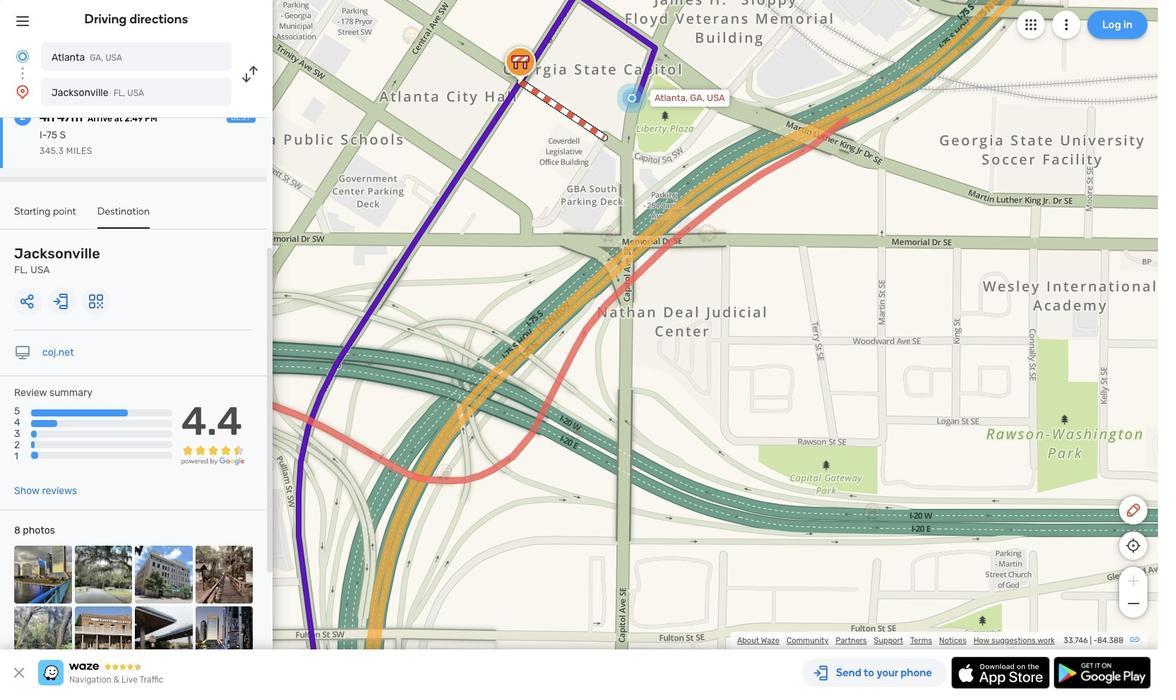 Task type: describe. For each thing, give the bounding box(es) containing it.
75
[[46, 129, 57, 141]]

1 vertical spatial jacksonville fl, usa
[[14, 245, 100, 276]]

4.4
[[181, 399, 243, 445]]

1 vertical spatial jacksonville
[[14, 245, 100, 262]]

33.746 | -84.388
[[1064, 637, 1124, 646]]

3
[[14, 428, 20, 440]]

|
[[1090, 637, 1092, 646]]

8 photos
[[14, 525, 55, 537]]

review summary
[[14, 387, 93, 399]]

345.3
[[40, 146, 64, 156]]

terms link
[[911, 637, 933, 646]]

community
[[787, 637, 829, 646]]

i-75 s 345.3 miles
[[40, 129, 92, 156]]

image 7 of jacksonville, jacksonville image
[[135, 607, 193, 664]]

0 vertical spatial 2
[[20, 111, 25, 123]]

driving directions
[[84, 11, 188, 27]]

atlanta, ga, usa
[[655, 93, 725, 103]]

image 2 of jacksonville, jacksonville image
[[75, 546, 132, 604]]

notices
[[940, 637, 967, 646]]

zoom in image
[[1125, 573, 1143, 590]]

at
[[114, 114, 123, 124]]

support link
[[874, 637, 904, 646]]

community link
[[787, 637, 829, 646]]

usa up 2:49
[[127, 88, 144, 98]]

summary
[[49, 387, 93, 399]]

reviews
[[42, 485, 77, 497]]

suggestions
[[992, 637, 1036, 646]]

4h
[[40, 110, 55, 125]]

0 vertical spatial jacksonville fl, usa
[[52, 87, 144, 99]]

starting
[[14, 206, 51, 218]]

best
[[231, 114, 252, 122]]

coj.net
[[42, 347, 74, 359]]

destination
[[98, 206, 150, 218]]

notices link
[[940, 637, 967, 646]]

0 vertical spatial jacksonville
[[52, 87, 109, 99]]

about
[[738, 637, 760, 646]]

current location image
[[14, 48, 31, 65]]

usa inside atlanta ga, usa
[[105, 53, 122, 63]]

84.388
[[1098, 637, 1124, 646]]

ga, for atlanta
[[90, 53, 103, 63]]

1
[[14, 451, 18, 463]]

image 3 of jacksonville, jacksonville image
[[135, 546, 193, 604]]

about waze link
[[738, 637, 780, 646]]

image 1 of jacksonville, jacksonville image
[[14, 546, 72, 604]]

0 horizontal spatial fl,
[[14, 264, 28, 276]]

atlanta
[[52, 52, 85, 64]]

5 4 3 2 1
[[14, 406, 20, 463]]



Task type: vqa. For each thing, say whether or not it's contained in the screenshot.
hazard image
no



Task type: locate. For each thing, give the bounding box(es) containing it.
image 8 of jacksonville, jacksonville image
[[195, 607, 253, 664]]

1 horizontal spatial ga,
[[690, 93, 705, 103]]

fl,
[[113, 88, 125, 98], [14, 264, 28, 276]]

jacksonville down starting point button
[[14, 245, 100, 262]]

how suggestions work link
[[974, 637, 1056, 646]]

2 inside 5 4 3 2 1
[[14, 440, 20, 452]]

review
[[14, 387, 47, 399]]

miles
[[66, 146, 92, 156]]

4
[[14, 417, 20, 429]]

about waze community partners support terms notices how suggestions work
[[738, 637, 1056, 646]]

ga, for atlanta,
[[690, 93, 705, 103]]

coj.net link
[[42, 347, 74, 359]]

x image
[[11, 665, 28, 682]]

location image
[[14, 83, 31, 100]]

jacksonville fl, usa up 4h 47m arrive at 2:49 pm
[[52, 87, 144, 99]]

pm
[[145, 114, 157, 124]]

&
[[114, 675, 120, 685]]

image 5 of jacksonville, jacksonville image
[[14, 607, 72, 664]]

how
[[974, 637, 990, 646]]

ga, inside atlanta ga, usa
[[90, 53, 103, 63]]

usa down starting point button
[[30, 264, 50, 276]]

usa
[[105, 53, 122, 63], [127, 88, 144, 98], [707, 93, 725, 103], [30, 264, 50, 276]]

image 6 of jacksonville, jacksonville image
[[75, 607, 132, 664]]

live
[[122, 675, 138, 685]]

-
[[1094, 637, 1098, 646]]

waze
[[761, 637, 780, 646]]

usa right atlanta,
[[707, 93, 725, 103]]

fl, down starting point button
[[14, 264, 28, 276]]

partners link
[[836, 637, 867, 646]]

jacksonville
[[52, 87, 109, 99], [14, 245, 100, 262]]

terms
[[911, 637, 933, 646]]

5
[[14, 406, 20, 418]]

jacksonville fl, usa down starting point button
[[14, 245, 100, 276]]

atlanta,
[[655, 93, 688, 103]]

directions
[[130, 11, 188, 27]]

driving
[[84, 11, 127, 27]]

jacksonville up 47m
[[52, 87, 109, 99]]

link image
[[1130, 634, 1141, 646]]

1 vertical spatial 2
[[14, 440, 20, 452]]

navigation & live traffic
[[69, 675, 163, 685]]

atlanta ga, usa
[[52, 52, 122, 64]]

photos
[[23, 525, 55, 537]]

point
[[53, 206, 76, 218]]

i-
[[40, 129, 46, 141]]

2:49
[[125, 114, 143, 124]]

2 left 4h
[[20, 111, 25, 123]]

zoom out image
[[1125, 596, 1143, 613]]

33.746
[[1064, 637, 1089, 646]]

computer image
[[14, 345, 31, 362]]

work
[[1038, 637, 1056, 646]]

4h 47m arrive at 2:49 pm
[[40, 110, 157, 125]]

s
[[60, 129, 66, 141]]

ga, right atlanta,
[[690, 93, 705, 103]]

2
[[20, 111, 25, 123], [14, 440, 20, 452]]

ga, right atlanta
[[90, 53, 103, 63]]

partners
[[836, 637, 867, 646]]

traffic
[[140, 675, 163, 685]]

arrive
[[88, 114, 112, 124]]

47m
[[57, 110, 83, 125]]

show
[[14, 485, 40, 497]]

0 vertical spatial ga,
[[90, 53, 103, 63]]

pencil image
[[1125, 502, 1142, 519]]

0 horizontal spatial ga,
[[90, 53, 103, 63]]

show reviews
[[14, 485, 77, 497]]

usa down driving
[[105, 53, 122, 63]]

1 horizontal spatial fl,
[[113, 88, 125, 98]]

image 4 of jacksonville, jacksonville image
[[195, 546, 253, 604]]

8
[[14, 525, 20, 537]]

1 vertical spatial ga,
[[690, 93, 705, 103]]

ga,
[[90, 53, 103, 63], [690, 93, 705, 103]]

0 vertical spatial fl,
[[113, 88, 125, 98]]

starting point button
[[14, 206, 76, 227]]

fl, up the at
[[113, 88, 125, 98]]

support
[[874, 637, 904, 646]]

starting point
[[14, 206, 76, 218]]

2 down 4
[[14, 440, 20, 452]]

1 vertical spatial fl,
[[14, 264, 28, 276]]

destination button
[[98, 206, 150, 229]]

navigation
[[69, 675, 112, 685]]

jacksonville fl, usa
[[52, 87, 144, 99], [14, 245, 100, 276]]



